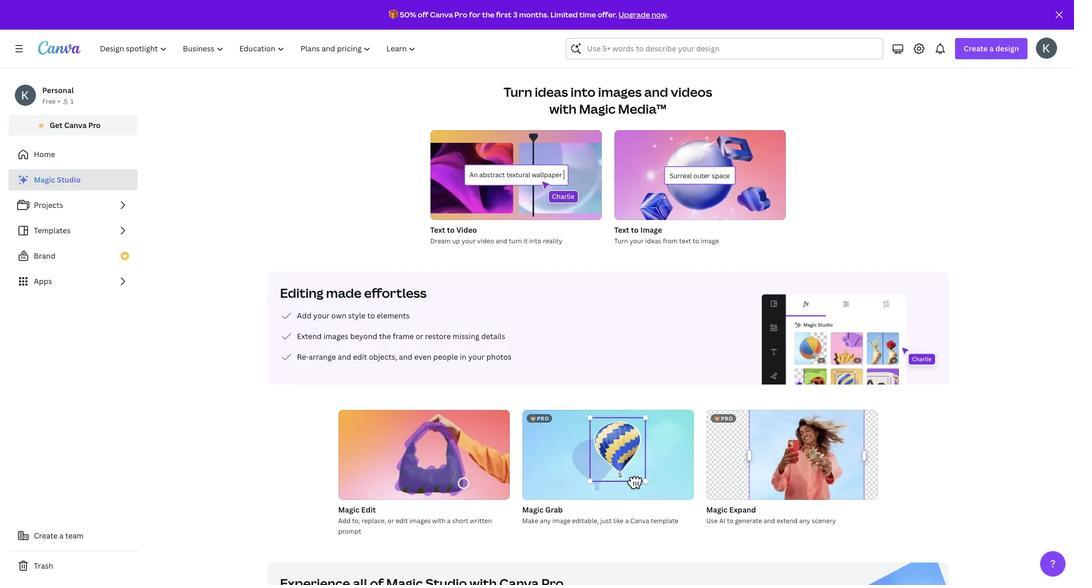 Task type: vqa. For each thing, say whether or not it's contained in the screenshot.
Privacy
no



Task type: describe. For each thing, give the bounding box(es) containing it.
3
[[513, 10, 518, 20]]

apps
[[34, 276, 52, 286]]

people
[[433, 352, 458, 362]]

team
[[65, 531, 84, 541]]

to right style
[[367, 311, 375, 321]]

editing made effortless
[[280, 284, 427, 302]]

pro group for magic grab
[[522, 410, 694, 500]]

photos
[[487, 352, 512, 362]]

templates
[[34, 225, 71, 235]]

it
[[524, 236, 528, 245]]

create a team
[[34, 531, 84, 541]]

text
[[679, 236, 691, 245]]

group for text to image
[[615, 130, 786, 220]]

image inside magic grab make any image editable, just like a canva template
[[553, 516, 571, 525]]

group for text to video
[[430, 130, 602, 220]]

brand
[[34, 251, 55, 261]]

your right in
[[468, 352, 485, 362]]

made
[[326, 284, 362, 302]]

magic edit add to, replace, or edit images with a short written prompt
[[338, 505, 492, 536]]

re-arrange and edit objects, and even people in your photos
[[297, 352, 512, 362]]

home
[[34, 149, 55, 159]]

magic studio
[[34, 175, 81, 185]]

create a team button
[[8, 525, 138, 547]]

turn ideas into images and videos with magic media™
[[504, 83, 713, 117]]

or for frame
[[416, 331, 423, 341]]

restore
[[425, 331, 451, 341]]

turn inside text to image turn your ideas from text to image
[[615, 236, 628, 245]]

a inside dropdown button
[[990, 43, 994, 53]]

studio
[[57, 175, 81, 185]]

extend
[[297, 331, 322, 341]]

style
[[348, 311, 366, 321]]

text to video dream up your video and turn it into reality
[[430, 225, 563, 245]]

effortless
[[364, 284, 427, 302]]

magic edit image
[[338, 410, 510, 500]]

upgrade
[[619, 10, 650, 20]]

magic expand image
[[707, 410, 878, 500]]

and right arrange
[[338, 352, 351, 362]]

free
[[42, 97, 56, 106]]

image
[[641, 225, 662, 235]]

turn inside the "turn ideas into images and videos with magic media™"
[[504, 83, 532, 101]]

🎁
[[389, 10, 398, 20]]

magic inside the "turn ideas into images and videos with magic media™"
[[579, 100, 616, 117]]

home link
[[8, 144, 138, 165]]

50%
[[400, 10, 416, 20]]

into inside text to video dream up your video and turn it into reality
[[530, 236, 542, 245]]

video
[[477, 236, 494, 245]]

magic studio link
[[8, 169, 138, 190]]

0 vertical spatial add
[[297, 311, 312, 321]]

•
[[58, 97, 60, 106]]

a inside button
[[59, 531, 64, 541]]

turn
[[509, 236, 522, 245]]

0 vertical spatial pro
[[455, 10, 468, 20]]

even
[[414, 352, 432, 362]]

missing
[[453, 331, 480, 341]]

magic expand group
[[707, 410, 878, 526]]

to,
[[352, 516, 360, 525]]

projects
[[34, 200, 63, 210]]

templates link
[[8, 220, 138, 241]]

Search search field
[[587, 39, 863, 59]]

make
[[522, 516, 539, 525]]

offer.
[[598, 10, 617, 20]]

any inside magic grab make any image editable, just like a canva template
[[540, 516, 551, 525]]

just
[[601, 516, 612, 525]]

prompt
[[338, 527, 361, 536]]

into inside the "turn ideas into images and videos with magic media™"
[[571, 83, 596, 101]]

free •
[[42, 97, 60, 106]]

magic grab make any image editable, just like a canva template
[[522, 505, 679, 525]]

create a design
[[964, 43, 1020, 53]]

frame
[[393, 331, 414, 341]]

group for magic edit
[[338, 410, 510, 500]]

magic for magic studio
[[34, 175, 55, 185]]

and left even
[[399, 352, 413, 362]]

ideas inside the "turn ideas into images and videos with magic media™"
[[535, 83, 568, 101]]

grab
[[546, 505, 563, 515]]

video
[[457, 225, 477, 235]]

re-
[[297, 352, 309, 362]]

list containing add your own style to elements
[[280, 310, 512, 363]]

text to image image
[[615, 130, 786, 220]]

personal
[[42, 85, 74, 95]]

create a design button
[[956, 38, 1028, 59]]

top level navigation element
[[93, 38, 425, 59]]

extend
[[777, 516, 798, 525]]

apps link
[[8, 271, 138, 292]]

for
[[469, 10, 481, 20]]

magic expand use ai to generate and extend any scenery
[[707, 505, 836, 525]]

brand link
[[8, 245, 138, 267]]

0 horizontal spatial the
[[379, 331, 391, 341]]

dream
[[430, 236, 451, 245]]

in
[[460, 352, 467, 362]]

text to image group
[[615, 130, 786, 247]]

add your own style to elements
[[297, 311, 410, 321]]

with inside magic edit add to, replace, or edit images with a short written prompt
[[432, 516, 446, 525]]

kendall parks image
[[1036, 38, 1058, 59]]

magic for magic grab make any image editable, just like a canva template
[[522, 505, 544, 515]]

videos
[[671, 83, 713, 101]]

pro inside button
[[88, 120, 101, 130]]

list containing magic studio
[[8, 169, 138, 292]]

any inside magic expand use ai to generate and extend any scenery
[[800, 516, 811, 525]]

off
[[418, 10, 429, 20]]



Task type: locate. For each thing, give the bounding box(es) containing it.
magic left media™
[[579, 100, 616, 117]]

1 vertical spatial images
[[324, 331, 349, 341]]

and inside text to video dream up your video and turn it into reality
[[496, 236, 507, 245]]

1 horizontal spatial or
[[416, 331, 423, 341]]

1
[[70, 97, 74, 106]]

to inside text to video dream up your video and turn it into reality
[[447, 225, 455, 235]]

expand
[[730, 505, 756, 515]]

any
[[540, 516, 551, 525], [800, 516, 811, 525]]

image
[[701, 236, 719, 245], [553, 516, 571, 525]]

0 horizontal spatial list
[[8, 169, 138, 292]]

create for create a team
[[34, 531, 58, 541]]

projects link
[[8, 195, 138, 216]]

0 horizontal spatial or
[[388, 516, 394, 525]]

or
[[416, 331, 423, 341], [388, 516, 394, 525]]

pro for grab
[[537, 415, 549, 422]]

0 vertical spatial ideas
[[535, 83, 568, 101]]

image right text on the top of page
[[701, 236, 719, 245]]

image inside text to image turn your ideas from text to image
[[701, 236, 719, 245]]

pro
[[455, 10, 468, 20], [88, 120, 101, 130]]

pro inside "magic expand" group
[[721, 415, 733, 422]]

add left to,
[[338, 516, 351, 525]]

to left image
[[631, 225, 639, 235]]

0 vertical spatial turn
[[504, 83, 532, 101]]

magic inside magic expand use ai to generate and extend any scenery
[[707, 505, 728, 515]]

arrange
[[309, 352, 336, 362]]

edit down beyond
[[353, 352, 367, 362]]

add up extend
[[297, 311, 312, 321]]

2 vertical spatial canva
[[631, 516, 649, 525]]

magic for magic edit add to, replace, or edit images with a short written prompt
[[338, 505, 360, 515]]

0 horizontal spatial ideas
[[535, 83, 568, 101]]

0 vertical spatial images
[[598, 83, 642, 101]]

0 horizontal spatial into
[[530, 236, 542, 245]]

canva right off at the top left
[[430, 10, 453, 20]]

1 horizontal spatial images
[[410, 516, 431, 525]]

magic for magic expand use ai to generate and extend any scenery
[[707, 505, 728, 515]]

a left design
[[990, 43, 994, 53]]

elements
[[377, 311, 410, 321]]

beyond
[[350, 331, 377, 341]]

first
[[496, 10, 512, 20]]

or for replace,
[[388, 516, 394, 525]]

editing
[[280, 284, 324, 302]]

0 vertical spatial canva
[[430, 10, 453, 20]]

your down video
[[462, 236, 476, 245]]

group
[[430, 130, 602, 220], [615, 130, 786, 220], [338, 410, 510, 500]]

1 vertical spatial or
[[388, 516, 394, 525]]

create inside dropdown button
[[964, 43, 988, 53]]

get canva pro
[[50, 120, 101, 130]]

text inside text to video dream up your video and turn it into reality
[[430, 225, 445, 235]]

0 horizontal spatial add
[[297, 311, 312, 321]]

.
[[667, 10, 669, 20]]

🎁 50% off canva pro for the first 3 months. limited time offer. upgrade now .
[[389, 10, 669, 20]]

ai
[[720, 516, 726, 525]]

your inside text to image turn your ideas from text to image
[[630, 236, 644, 245]]

or right frame
[[416, 331, 423, 341]]

and inside the "turn ideas into images and videos with magic media™"
[[645, 83, 668, 101]]

any down grab
[[540, 516, 551, 525]]

0 horizontal spatial image
[[553, 516, 571, 525]]

text left image
[[615, 225, 629, 235]]

your left own
[[313, 311, 330, 321]]

1 horizontal spatial create
[[964, 43, 988, 53]]

0 horizontal spatial turn
[[504, 83, 532, 101]]

own
[[332, 311, 346, 321]]

details
[[481, 331, 505, 341]]

magic up to,
[[338, 505, 360, 515]]

into
[[571, 83, 596, 101], [530, 236, 542, 245]]

short
[[452, 516, 469, 525]]

1 horizontal spatial into
[[571, 83, 596, 101]]

0 horizontal spatial text
[[430, 225, 445, 235]]

2 any from the left
[[800, 516, 811, 525]]

limited
[[551, 10, 578, 20]]

0 horizontal spatial canva
[[64, 120, 87, 130]]

0 horizontal spatial pro
[[88, 120, 101, 130]]

1 text from the left
[[430, 225, 445, 235]]

1 horizontal spatial the
[[482, 10, 495, 20]]

0 horizontal spatial create
[[34, 531, 58, 541]]

0 vertical spatial with
[[550, 100, 577, 117]]

0 vertical spatial into
[[571, 83, 596, 101]]

0 horizontal spatial images
[[324, 331, 349, 341]]

upgrade now button
[[619, 10, 667, 20]]

1 horizontal spatial image
[[701, 236, 719, 245]]

pro left for
[[455, 10, 468, 20]]

1 vertical spatial add
[[338, 516, 351, 525]]

and left the 'extend'
[[764, 516, 775, 525]]

1 horizontal spatial list
[[280, 310, 512, 363]]

text to video group
[[430, 130, 602, 247]]

2 text from the left
[[615, 225, 629, 235]]

trash link
[[8, 556, 138, 577]]

to right text on the top of page
[[693, 236, 699, 245]]

canva inside magic grab make any image editable, just like a canva template
[[631, 516, 649, 525]]

or inside magic edit add to, replace, or edit images with a short written prompt
[[388, 516, 394, 525]]

ideas inside text to image turn your ideas from text to image
[[645, 236, 662, 245]]

magic grab image
[[522, 410, 694, 500]]

1 horizontal spatial pro
[[455, 10, 468, 20]]

1 vertical spatial pro
[[88, 120, 101, 130]]

from
[[663, 236, 678, 245]]

create inside button
[[34, 531, 58, 541]]

like
[[614, 516, 624, 525]]

canva right get
[[64, 120, 87, 130]]

your down image
[[630, 236, 644, 245]]

2 horizontal spatial canva
[[631, 516, 649, 525]]

text up dream
[[430, 225, 445, 235]]

list
[[8, 169, 138, 292], [280, 310, 512, 363]]

1 pro group from the left
[[522, 410, 694, 500]]

up
[[452, 236, 460, 245]]

1 vertical spatial image
[[553, 516, 571, 525]]

and
[[645, 83, 668, 101], [496, 236, 507, 245], [338, 352, 351, 362], [399, 352, 413, 362], [764, 516, 775, 525]]

get canva pro button
[[8, 115, 138, 135]]

any right the 'extend'
[[800, 516, 811, 525]]

pro up home link
[[88, 120, 101, 130]]

1 horizontal spatial turn
[[615, 236, 628, 245]]

canva right like
[[631, 516, 649, 525]]

a right like
[[625, 516, 629, 525]]

pro for expand
[[721, 415, 733, 422]]

0 vertical spatial the
[[482, 10, 495, 20]]

time
[[580, 10, 596, 20]]

to
[[447, 225, 455, 235], [631, 225, 639, 235], [693, 236, 699, 245], [367, 311, 375, 321], [727, 516, 734, 525]]

the
[[482, 10, 495, 20], [379, 331, 391, 341]]

1 pro from the left
[[537, 415, 549, 422]]

scenery
[[812, 516, 836, 525]]

1 vertical spatial turn
[[615, 236, 628, 245]]

1 vertical spatial create
[[34, 531, 58, 541]]

1 vertical spatial list
[[280, 310, 512, 363]]

the left frame
[[379, 331, 391, 341]]

magic inside magic grab make any image editable, just like a canva template
[[522, 505, 544, 515]]

with inside the "turn ideas into images and videos with magic media™"
[[550, 100, 577, 117]]

image down grab
[[553, 516, 571, 525]]

a
[[990, 43, 994, 53], [447, 516, 451, 525], [625, 516, 629, 525], [59, 531, 64, 541]]

create for create a design
[[964, 43, 988, 53]]

canva
[[430, 10, 453, 20], [64, 120, 87, 130], [631, 516, 649, 525]]

0 horizontal spatial edit
[[353, 352, 367, 362]]

1 vertical spatial into
[[530, 236, 542, 245]]

magic up make
[[522, 505, 544, 515]]

extend images beyond the frame or restore missing details
[[297, 331, 505, 341]]

now
[[652, 10, 667, 20]]

and inside magic expand use ai to generate and extend any scenery
[[764, 516, 775, 525]]

magic edit group
[[338, 410, 510, 537]]

create left design
[[964, 43, 988, 53]]

and left the videos
[[645, 83, 668, 101]]

create left team
[[34, 531, 58, 541]]

1 horizontal spatial with
[[550, 100, 577, 117]]

0 horizontal spatial pro group
[[522, 410, 694, 500]]

0 vertical spatial image
[[701, 236, 719, 245]]

canva inside button
[[64, 120, 87, 130]]

pro group for magic expand
[[707, 410, 878, 500]]

images inside the "turn ideas into images and videos with magic media™"
[[598, 83, 642, 101]]

your inside text to video dream up your video and turn it into reality
[[462, 236, 476, 245]]

add inside magic edit add to, replace, or edit images with a short written prompt
[[338, 516, 351, 525]]

1 horizontal spatial text
[[615, 225, 629, 235]]

objects,
[[369, 352, 397, 362]]

use
[[707, 516, 718, 525]]

or right replace,
[[388, 516, 394, 525]]

to right ai
[[727, 516, 734, 525]]

edit inside magic edit add to, replace, or edit images with a short written prompt
[[396, 516, 408, 525]]

ideas
[[535, 83, 568, 101], [645, 236, 662, 245]]

a inside magic edit add to, replace, or edit images with a short written prompt
[[447, 516, 451, 525]]

0 vertical spatial edit
[[353, 352, 367, 362]]

magic grab group
[[522, 410, 694, 526]]

pro inside magic grab group
[[537, 415, 549, 422]]

magic inside magic edit add to, replace, or edit images with a short written prompt
[[338, 505, 360, 515]]

1 any from the left
[[540, 516, 551, 525]]

text to video image
[[430, 130, 602, 220]]

1 horizontal spatial any
[[800, 516, 811, 525]]

generate
[[735, 516, 762, 525]]

to up up on the top left
[[447, 225, 455, 235]]

0 horizontal spatial any
[[540, 516, 551, 525]]

editable,
[[572, 516, 599, 525]]

to inside magic expand use ai to generate and extend any scenery
[[727, 516, 734, 525]]

a inside magic grab make any image editable, just like a canva template
[[625, 516, 629, 525]]

written
[[470, 516, 492, 525]]

0 vertical spatial or
[[416, 331, 423, 341]]

design
[[996, 43, 1020, 53]]

images
[[598, 83, 642, 101], [324, 331, 349, 341], [410, 516, 431, 525]]

1 horizontal spatial pro
[[721, 415, 733, 422]]

the right for
[[482, 10, 495, 20]]

2 pro group from the left
[[707, 410, 878, 500]]

get
[[50, 120, 62, 130]]

text for text to video
[[430, 225, 445, 235]]

a left "short"
[[447, 516, 451, 525]]

1 vertical spatial with
[[432, 516, 446, 525]]

a left team
[[59, 531, 64, 541]]

1 horizontal spatial edit
[[396, 516, 408, 525]]

1 vertical spatial the
[[379, 331, 391, 341]]

with
[[550, 100, 577, 117], [432, 516, 446, 525]]

0 horizontal spatial with
[[432, 516, 446, 525]]

0 horizontal spatial pro
[[537, 415, 549, 422]]

1 vertical spatial edit
[[396, 516, 408, 525]]

magic
[[579, 100, 616, 117], [34, 175, 55, 185], [338, 505, 360, 515], [522, 505, 544, 515], [707, 505, 728, 515]]

edit
[[353, 352, 367, 362], [396, 516, 408, 525]]

1 vertical spatial canva
[[64, 120, 87, 130]]

1 vertical spatial ideas
[[645, 236, 662, 245]]

trash
[[34, 561, 53, 571]]

2 vertical spatial images
[[410, 516, 431, 525]]

magic up use
[[707, 505, 728, 515]]

replace,
[[362, 516, 386, 525]]

None search field
[[566, 38, 884, 59]]

text for text to image
[[615, 225, 629, 235]]

2 pro from the left
[[721, 415, 733, 422]]

pro group
[[522, 410, 694, 500], [707, 410, 878, 500]]

add
[[297, 311, 312, 321], [338, 516, 351, 525]]

template
[[651, 516, 679, 525]]

text
[[430, 225, 445, 235], [615, 225, 629, 235]]

0 vertical spatial list
[[8, 169, 138, 292]]

and left turn
[[496, 236, 507, 245]]

edit
[[361, 505, 376, 515]]

edit right replace,
[[396, 516, 408, 525]]

2 horizontal spatial images
[[598, 83, 642, 101]]

images inside magic edit add to, replace, or edit images with a short written prompt
[[410, 516, 431, 525]]

1 horizontal spatial canva
[[430, 10, 453, 20]]

1 horizontal spatial ideas
[[645, 236, 662, 245]]

create
[[964, 43, 988, 53], [34, 531, 58, 541]]

magic left the studio
[[34, 175, 55, 185]]

1 horizontal spatial add
[[338, 516, 351, 525]]

months.
[[519, 10, 549, 20]]

text inside text to image turn your ideas from text to image
[[615, 225, 629, 235]]

text to image turn your ideas from text to image
[[615, 225, 719, 245]]

media™
[[618, 100, 667, 117]]

1 horizontal spatial pro group
[[707, 410, 878, 500]]

0 vertical spatial create
[[964, 43, 988, 53]]

reality
[[543, 236, 563, 245]]



